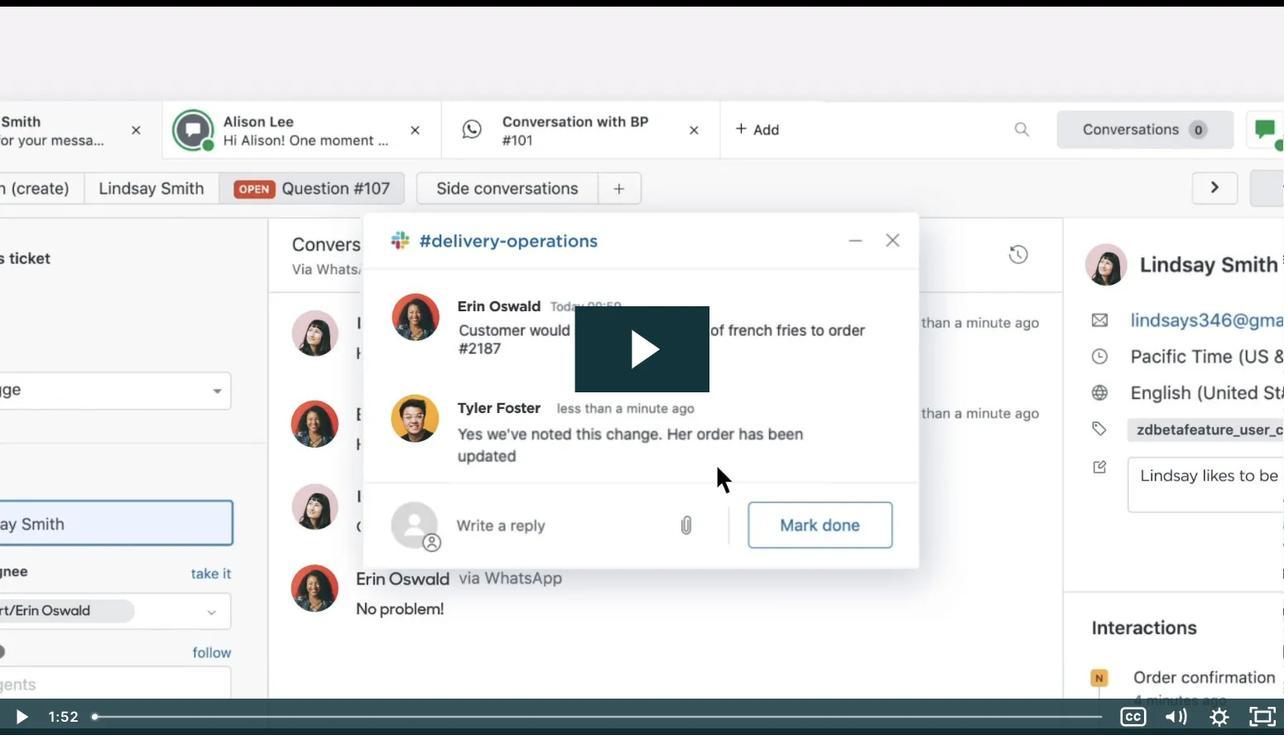 Task type: locate. For each thing, give the bounding box(es) containing it.
video thumbnail image
[[0, 0, 1285, 736], [0, 0, 1285, 736]]

main element
[[0, 0, 50, 736]]



Task type: describe. For each thing, give the bounding box(es) containing it.
video element
[[0, 0, 1285, 736]]

zendesk support image
[[0, 0, 50, 43]]



Task type: vqa. For each thing, say whether or not it's contained in the screenshot.
11 results
no



